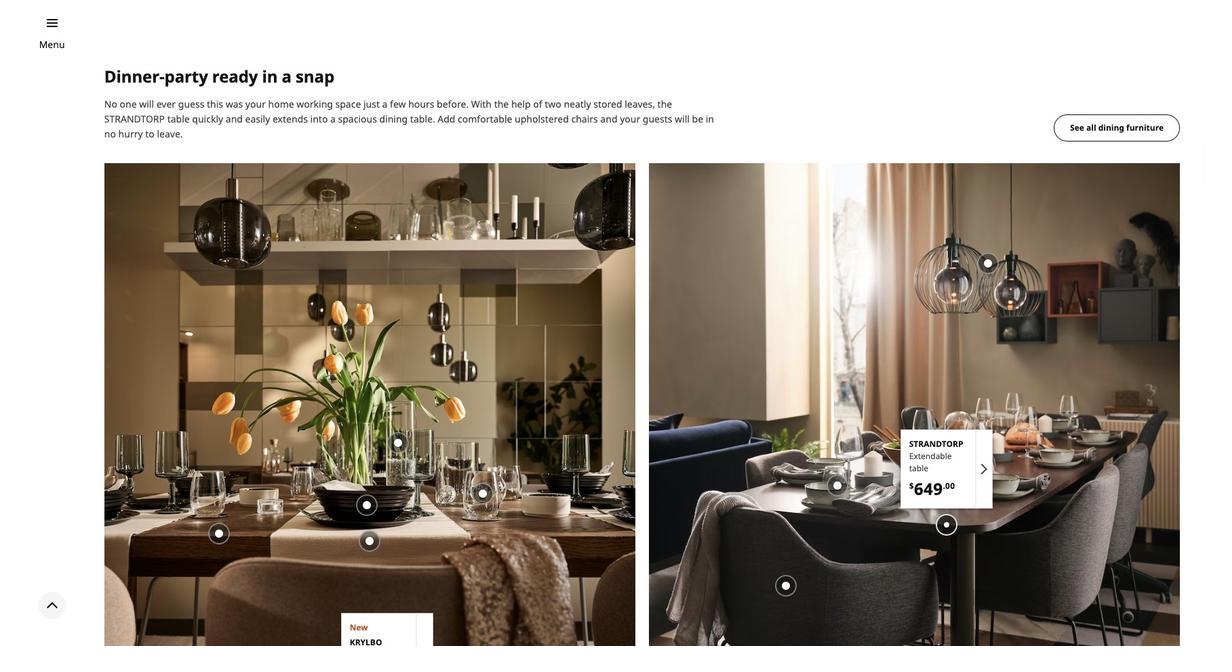 Task type: locate. For each thing, give the bounding box(es) containing it.
dining down 'few'
[[379, 112, 408, 125]]

a right into
[[330, 112, 336, 125]]

the
[[494, 97, 509, 110], [658, 97, 672, 110]]

table
[[167, 112, 190, 125], [909, 463, 928, 474]]

in up home
[[262, 65, 278, 87]]

furniture
[[1126, 122, 1164, 133]]

in right be
[[706, 112, 714, 125]]

0 vertical spatial will
[[139, 97, 154, 110]]

and down stored
[[600, 112, 617, 125]]

be
[[692, 112, 703, 125]]

0 horizontal spatial your
[[245, 97, 266, 110]]

your
[[245, 97, 266, 110], [620, 112, 640, 125]]

will right one
[[139, 97, 154, 110]]

the left help
[[494, 97, 509, 110]]

1 vertical spatial strandtorp
[[909, 439, 963, 450]]

to
[[145, 127, 154, 140]]

your down leaves,
[[620, 112, 640, 125]]

see all dining furniture
[[1070, 122, 1164, 133]]

dining right the 'all' on the right of page
[[1098, 122, 1124, 133]]

2 the from the left
[[658, 97, 672, 110]]

strandtorp extendable table $ 649 . 00
[[909, 439, 963, 500]]

help
[[511, 97, 531, 110]]

dining inside button
[[1098, 122, 1124, 133]]

neatly
[[564, 97, 591, 110]]

quickly
[[192, 112, 223, 125]]

0 vertical spatial strandtorp
[[104, 112, 165, 125]]

no one will ever guess this was your home working space just a few hours before. with the help of two neatly stored leaves, the strandtorp table quickly and easily extends into a spacious dining table. add comfortable upholstered chairs and your guests will be in no hurry to leave.
[[104, 97, 714, 140]]

products shown on image element containing new
[[342, 614, 433, 647]]

0 vertical spatial in
[[262, 65, 278, 87]]

ever
[[156, 97, 176, 110]]

in inside 'no one will ever guess this was your home working space just a few hours before. with the help of two neatly stored leaves, the strandtorp table quickly and easily extends into a spacious dining table. add comfortable upholstered chairs and your guests will be in no hurry to leave.'
[[706, 112, 714, 125]]

1 vertical spatial your
[[620, 112, 640, 125]]

0 horizontal spatial will
[[139, 97, 154, 110]]

before.
[[437, 97, 469, 110]]

0 vertical spatial products shown on image element
[[901, 430, 993, 509]]

the up guests
[[658, 97, 672, 110]]

0 horizontal spatial the
[[494, 97, 509, 110]]

strandtorp up extendable
[[909, 439, 963, 450]]

1 horizontal spatial in
[[706, 112, 714, 125]]

dining
[[379, 112, 408, 125], [1098, 122, 1124, 133]]

1 vertical spatial products shown on image element
[[342, 614, 433, 647]]

1 vertical spatial in
[[706, 112, 714, 125]]

new
[[350, 622, 368, 634]]

table up leave.
[[167, 112, 190, 125]]

1 horizontal spatial and
[[600, 112, 617, 125]]

0 horizontal spatial table
[[167, 112, 190, 125]]

stored
[[594, 97, 622, 110]]

menu button
[[39, 37, 65, 52]]

all
[[1086, 122, 1096, 133]]

table down extendable
[[909, 463, 928, 474]]

ready
[[212, 65, 258, 87]]

and
[[226, 112, 243, 125], [600, 112, 617, 125]]

chairs
[[571, 112, 598, 125]]

a left 'few'
[[382, 97, 388, 110]]

0 horizontal spatial dining
[[379, 112, 408, 125]]

hurry
[[118, 127, 143, 140]]

few
[[390, 97, 406, 110]]

two
[[545, 97, 561, 110]]

add
[[438, 112, 455, 125]]

1 horizontal spatial will
[[675, 112, 690, 125]]

a up home
[[282, 65, 292, 87]]

1 horizontal spatial a
[[330, 112, 336, 125]]

0 horizontal spatial products shown on image element
[[342, 614, 433, 647]]

0 horizontal spatial strandtorp
[[104, 112, 165, 125]]

1 horizontal spatial table
[[909, 463, 928, 474]]

will left be
[[675, 112, 690, 125]]

new link
[[342, 614, 433, 647]]

1 vertical spatial table
[[909, 463, 928, 474]]

00
[[945, 481, 955, 492]]

0 vertical spatial a
[[282, 65, 292, 87]]

strandtorp up hurry
[[104, 112, 165, 125]]

hours
[[408, 97, 434, 110]]

1 horizontal spatial the
[[658, 97, 672, 110]]

0 vertical spatial your
[[245, 97, 266, 110]]

party
[[164, 65, 208, 87]]

extends
[[273, 112, 308, 125]]

of
[[533, 97, 542, 110]]

spacious
[[338, 112, 377, 125]]

strandtorp
[[104, 112, 165, 125], [909, 439, 963, 450]]

comfortable
[[458, 112, 512, 125]]

0 horizontal spatial and
[[226, 112, 243, 125]]

products shown on image element containing 649
[[901, 430, 993, 509]]

a beige krylbo chair at the head of a decorated mörbylånga oak table with tulips in a clear vase in the middle image
[[104, 163, 635, 647]]

dinner-party ready in a snap
[[104, 65, 334, 87]]

1 horizontal spatial products shown on image element
[[901, 430, 993, 509]]

1 vertical spatial a
[[382, 97, 388, 110]]

1 vertical spatial will
[[675, 112, 690, 125]]

in
[[262, 65, 278, 87], [706, 112, 714, 125]]

0 vertical spatial table
[[167, 112, 190, 125]]

a
[[282, 65, 292, 87], [382, 97, 388, 110], [330, 112, 336, 125]]

products shown on image element
[[901, 430, 993, 509], [342, 614, 433, 647]]

table.
[[410, 112, 435, 125]]

1 horizontal spatial dining
[[1098, 122, 1124, 133]]

and down was on the top left of page
[[226, 112, 243, 125]]

your up easily
[[245, 97, 266, 110]]

space
[[335, 97, 361, 110]]

upholstered
[[515, 112, 569, 125]]

home
[[268, 97, 294, 110]]

will
[[139, 97, 154, 110], [675, 112, 690, 125]]



Task type: describe. For each thing, give the bounding box(es) containing it.
just
[[363, 97, 380, 110]]

extendable
[[909, 451, 952, 462]]

649
[[914, 478, 943, 500]]

menu
[[39, 38, 65, 51]]

.
[[943, 481, 945, 492]]

1 horizontal spatial strandtorp
[[909, 439, 963, 450]]

one
[[120, 97, 137, 110]]

no
[[104, 97, 117, 110]]

0 horizontal spatial a
[[282, 65, 292, 87]]

was
[[226, 97, 243, 110]]

guests
[[643, 112, 672, 125]]

no
[[104, 127, 116, 140]]

products shown on image element for a strandtorp extendable table set for dinner, surrounded by tossberg and långfjäll chairs, with two pendant lamps above. image
[[901, 430, 993, 509]]

table inside 'no one will ever guess this was your home working space just a few hours before. with the help of two neatly stored leaves, the strandtorp table quickly and easily extends into a spacious dining table. add comfortable upholstered chairs and your guests will be in no hurry to leave.'
[[167, 112, 190, 125]]

working
[[297, 97, 333, 110]]

into
[[310, 112, 328, 125]]

guess
[[178, 97, 204, 110]]

see
[[1070, 122, 1084, 133]]

1 horizontal spatial your
[[620, 112, 640, 125]]

strandtorp inside 'no one will ever guess this was your home working space just a few hours before. with the help of two neatly stored leaves, the strandtorp table quickly and easily extends into a spacious dining table. add comfortable upholstered chairs and your guests will be in no hurry to leave.'
[[104, 112, 165, 125]]

2 horizontal spatial a
[[382, 97, 388, 110]]

1 and from the left
[[226, 112, 243, 125]]

leave.
[[157, 127, 183, 140]]

2 and from the left
[[600, 112, 617, 125]]

with
[[471, 97, 492, 110]]

see all dining furniture button
[[1054, 114, 1180, 141]]

this
[[207, 97, 223, 110]]

0 horizontal spatial in
[[262, 65, 278, 87]]

products shown on image element for a beige krylbo chair at the head of a decorated mörbylånga oak table with tulips in a clear vase in the middle image
[[342, 614, 433, 647]]

a strandtorp extendable table set for dinner, surrounded by tossberg and långfjäll chairs, with two pendant lamps above. image
[[649, 163, 1180, 647]]

leaves,
[[625, 97, 655, 110]]

$
[[909, 481, 914, 492]]

2 vertical spatial a
[[330, 112, 336, 125]]

dinner-
[[104, 65, 164, 87]]

1 the from the left
[[494, 97, 509, 110]]

snap
[[296, 65, 334, 87]]

dining inside 'no one will ever guess this was your home working space just a few hours before. with the help of two neatly stored leaves, the strandtorp table quickly and easily extends into a spacious dining table. add comfortable upholstered chairs and your guests will be in no hurry to leave.'
[[379, 112, 408, 125]]

table inside strandtorp extendable table $ 649 . 00
[[909, 463, 928, 474]]

easily
[[245, 112, 270, 125]]



Task type: vqa. For each thing, say whether or not it's contained in the screenshot.
Run
no



